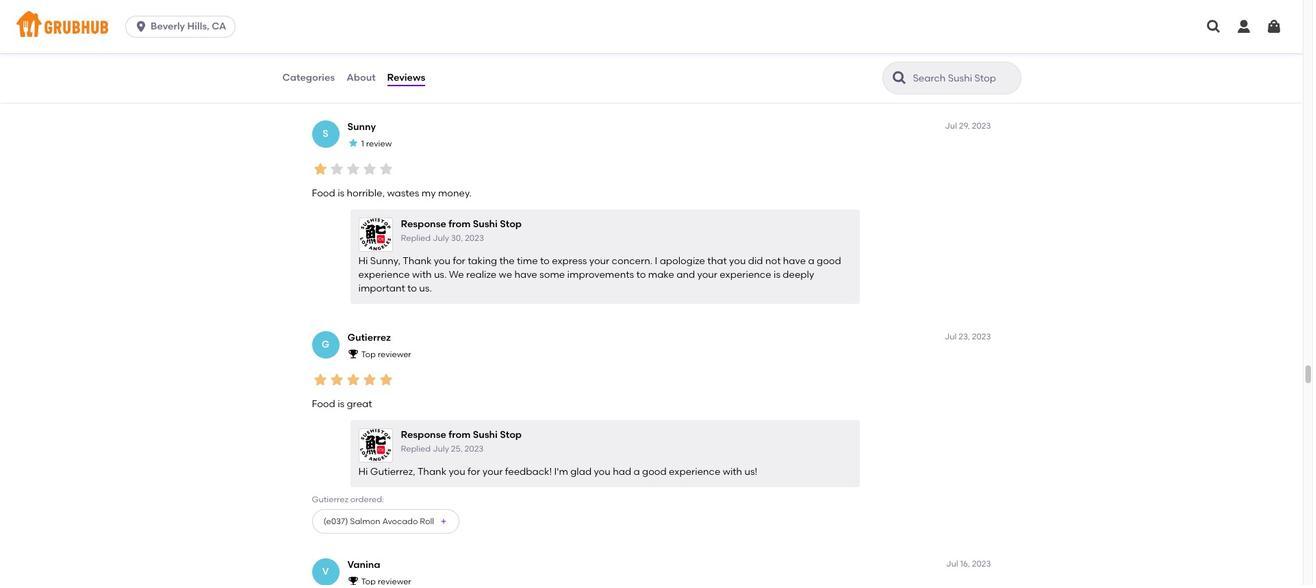 Task type: describe. For each thing, give the bounding box(es) containing it.
the
[[499, 255, 515, 267]]

is inside hi sunny, thank you for taking the time to express your concern.  i apologize that you did not have a good experience with us.  we realize we have some improvements to make and your experience is deeply important to us.
[[774, 269, 781, 281]]

trophy icon image for vanina
[[348, 576, 358, 585]]

quality
[[455, 72, 487, 84]]

my
[[422, 188, 436, 199]]

0 vertical spatial us.
[[434, 269, 447, 281]]

hi inside hi madeline, thank you for your support. we are happy you enjoy ordering from us! we hope to continue to impress you with our quality and value!
[[358, 58, 368, 70]]

jul for hi gutierrez, thank you for your feedback! i'm glad you had a good experience with us!
[[945, 332, 957, 342]]

hi gutierrez, thank you for your feedback! i'm glad you had a good experience with us!
[[358, 466, 758, 478]]

some
[[540, 269, 565, 281]]

0 vertical spatial have
[[783, 255, 806, 267]]

top reviewer
[[361, 350, 411, 360]]

your inside hi madeline, thank you for your support. we are happy you enjoy ordering from us! we hope to continue to impress you with our quality and value!
[[483, 58, 503, 70]]

gutierrez for gutierrez
[[348, 332, 391, 344]]

sushi stop logo image for gutierrez
[[360, 429, 391, 462]]

1 vertical spatial have
[[515, 269, 537, 281]]

food is great
[[312, 399, 372, 410]]

1 review
[[361, 139, 392, 149]]

2023 right 02,
[[477, 36, 496, 46]]

reviewer
[[378, 350, 411, 360]]

1
[[361, 139, 364, 149]]

2023 inside response from sushi stop replied july 25, 2023
[[465, 444, 484, 454]]

beverly hills, ca
[[151, 21, 226, 32]]

food for food is great
[[312, 399, 335, 410]]

v
[[322, 566, 329, 578]]

you left had
[[594, 466, 611, 478]]

jul 16, 2023
[[946, 560, 991, 569]]

value!
[[510, 72, 537, 84]]

roll
[[420, 517, 434, 526]]

beverly hills, ca button
[[125, 16, 241, 38]]

to down concern.
[[636, 269, 646, 281]]

madeline,
[[370, 58, 416, 70]]

food is horrible, wastes my money.
[[312, 188, 472, 199]]

you down 'response from sushi stop replied july 30, 2023'
[[434, 255, 451, 267]]

2023 inside 'response from sushi stop replied july 30, 2023'
[[465, 233, 484, 243]]

glad
[[571, 466, 592, 478]]

reviews button
[[387, 53, 426, 103]]

replied for gutierrez
[[401, 444, 431, 454]]

we inside hi sunny, thank you for taking the time to express your concern.  i apologize that you did not have a good experience with us.  we realize we have some improvements to make and your experience is deeply important to us.
[[449, 269, 464, 281]]

response for sunny,
[[401, 218, 446, 230]]

july for sunny,
[[433, 233, 449, 243]]

1 svg image from the left
[[1236, 18, 1252, 35]]

wastes
[[387, 188, 419, 199]]

1 vertical spatial us!
[[745, 466, 758, 478]]

hope
[[758, 58, 782, 70]]

sushi for taking
[[473, 218, 498, 230]]

is for hi gutierrez, thank you for your feedback! i'm glad you had a good experience with us!
[[338, 399, 345, 410]]

and inside hi madeline, thank you for your support. we are happy you enjoy ordering from us! we hope to continue to impress you with our quality and value!
[[489, 72, 508, 84]]

2023 right 29,
[[972, 121, 991, 131]]

gutierrez,
[[370, 466, 415, 478]]

jul 29, 2023
[[945, 121, 991, 131]]

deeply
[[783, 269, 814, 281]]

did
[[748, 255, 763, 267]]

(e037) salmon avocado roll button
[[312, 510, 460, 534]]

review
[[366, 139, 392, 149]]

to up some
[[540, 255, 550, 267]]

25,
[[451, 444, 463, 454]]

realize
[[466, 269, 497, 281]]

improvements
[[567, 269, 634, 281]]

avocado
[[382, 517, 418, 526]]

thank for gutierrez
[[418, 466, 447, 478]]

jul 23, 2023
[[945, 332, 991, 342]]

from inside hi madeline, thank you for your support. we are happy you enjoy ordering from us! we hope to continue to impress you with our quality and value!
[[701, 58, 723, 70]]

sunny,
[[370, 255, 401, 267]]

your left feedback!
[[483, 466, 503, 478]]

you up our
[[449, 58, 466, 70]]

2 vertical spatial jul
[[946, 560, 958, 569]]

for for gutierrez
[[468, 466, 480, 478]]

search icon image
[[891, 70, 908, 86]]

categories
[[282, 72, 335, 83]]

with for you
[[416, 72, 435, 84]]

had
[[613, 466, 631, 478]]

response from sushi stop replied july 30, 2023
[[401, 218, 522, 243]]

trophy icon image for gutierrez
[[348, 348, 358, 359]]

impress
[[358, 72, 395, 84]]

1 replied from the top
[[401, 36, 431, 46]]

feedback!
[[505, 466, 552, 478]]

horrible,
[[347, 188, 385, 199]]

replied august 02, 2023
[[401, 36, 496, 46]]

30,
[[451, 233, 463, 243]]

for inside hi madeline, thank you for your support. we are happy you enjoy ordering from us! we hope to continue to impress you with our quality and value!
[[468, 58, 481, 70]]

support.
[[505, 58, 544, 70]]

thank for sunny
[[403, 255, 432, 267]]

enjoy
[[632, 58, 657, 70]]

important
[[358, 283, 405, 295]]

0 horizontal spatial good
[[642, 466, 667, 478]]

are
[[564, 58, 579, 70]]

1 vertical spatial us.
[[419, 283, 432, 295]]

16,
[[960, 560, 970, 569]]

us! inside hi madeline, thank you for your support. we are happy you enjoy ordering from us! we hope to continue to impress you with our quality and value!
[[725, 58, 738, 70]]

that
[[708, 255, 727, 267]]

02,
[[463, 36, 475, 46]]



Task type: locate. For each thing, give the bounding box(es) containing it.
2 vertical spatial hi
[[358, 466, 368, 478]]

0 horizontal spatial us.
[[419, 283, 432, 295]]

good right had
[[642, 466, 667, 478]]

2 vertical spatial is
[[338, 399, 345, 410]]

is left 'horrible,' at left
[[338, 188, 345, 199]]

2 stop from the top
[[500, 429, 522, 441]]

2023 right 23,
[[972, 332, 991, 342]]

jul
[[945, 121, 957, 131], [945, 332, 957, 342], [946, 560, 958, 569]]

replied left 30,
[[401, 233, 431, 243]]

0 horizontal spatial a
[[634, 466, 640, 478]]

from right ordering
[[701, 58, 723, 70]]

continue
[[796, 58, 837, 70]]

sunny
[[348, 121, 376, 133]]

you left the enjoy
[[613, 58, 630, 70]]

jul for hi sunny, thank you for taking the time to express your concern.  i apologize that you did not have a good experience with us.  we realize we have some improvements to make and your experience is deeply important to us.
[[945, 121, 957, 131]]

and inside hi sunny, thank you for taking the time to express your concern.  i apologize that you did not have a good experience with us.  we realize we have some improvements to make and your experience is deeply important to us.
[[677, 269, 695, 281]]

to
[[784, 58, 794, 70], [839, 58, 849, 70], [540, 255, 550, 267], [636, 269, 646, 281], [407, 283, 417, 295]]

0 vertical spatial good
[[817, 255, 841, 267]]

from for food is horrible, wastes my money.
[[449, 218, 471, 230]]

0 vertical spatial with
[[416, 72, 435, 84]]

ordered:
[[350, 495, 384, 505]]

0 vertical spatial response
[[401, 218, 446, 230]]

0 horizontal spatial and
[[489, 72, 508, 84]]

2023 right 25,
[[465, 444, 484, 454]]

gutierrez ordered:
[[312, 495, 384, 505]]

from up 25,
[[449, 429, 471, 441]]

1 vertical spatial replied
[[401, 233, 431, 243]]

1 vertical spatial food
[[312, 399, 335, 410]]

1 horizontal spatial a
[[808, 255, 815, 267]]

concern.
[[612, 255, 653, 267]]

august
[[433, 36, 461, 46]]

hi up ordered:
[[358, 466, 368, 478]]

1 vertical spatial sushi stop logo image
[[360, 218, 391, 251]]

1 vertical spatial with
[[412, 269, 432, 281]]

1 horizontal spatial svg image
[[1206, 18, 1222, 35]]

to right hope
[[784, 58, 794, 70]]

sushi stop logo image
[[360, 21, 391, 54], [360, 218, 391, 251], [360, 429, 391, 462]]

0 vertical spatial thank
[[418, 58, 447, 70]]

beverly
[[151, 21, 185, 32]]

2 replied from the top
[[401, 233, 431, 243]]

3 sushi stop logo image from the top
[[360, 429, 391, 462]]

2 response from the top
[[401, 429, 446, 441]]

1 vertical spatial sushi
[[473, 429, 498, 441]]

0 vertical spatial gutierrez
[[348, 332, 391, 344]]

great
[[347, 399, 372, 410]]

stop inside response from sushi stop replied july 25, 2023
[[500, 429, 522, 441]]

for for sunny
[[453, 255, 466, 267]]

sushi stop logo image up the sunny,
[[360, 218, 391, 251]]

stop inside 'response from sushi stop replied july 30, 2023'
[[500, 218, 522, 230]]

2 vertical spatial thank
[[418, 466, 447, 478]]

1 horizontal spatial us!
[[745, 466, 758, 478]]

thank right the sunny,
[[403, 255, 432, 267]]

our
[[438, 72, 453, 84]]

replied inside 'response from sushi stop replied july 30, 2023'
[[401, 233, 431, 243]]

sushi inside response from sushi stop replied july 25, 2023
[[473, 429, 498, 441]]

hi sunny, thank you for taking the time to express your concern.  i apologize that you did not have a good experience with us.  we realize we have some improvements to make and your experience is deeply important to us.
[[358, 255, 841, 295]]

2 sushi from the top
[[473, 429, 498, 441]]

for down response from sushi stop replied july 25, 2023
[[468, 466, 480, 478]]

sushi stop logo image up gutierrez,
[[360, 429, 391, 462]]

have up deeply
[[783, 255, 806, 267]]

to right important
[[407, 283, 417, 295]]

express
[[552, 255, 587, 267]]

have down time
[[515, 269, 537, 281]]

star icon image
[[348, 137, 358, 148], [312, 161, 328, 177], [328, 161, 345, 177], [345, 161, 361, 177], [361, 161, 378, 177], [378, 161, 394, 177], [312, 372, 328, 388], [328, 372, 345, 388], [345, 372, 361, 388], [361, 372, 378, 388], [378, 372, 394, 388]]

ordering
[[660, 58, 699, 70]]

sushi inside 'response from sushi stop replied july 30, 2023'
[[473, 218, 498, 230]]

2 svg image from the left
[[1266, 18, 1283, 35]]

svg image inside the 'beverly hills, ca' button
[[134, 20, 148, 34]]

jul left the 16,
[[946, 560, 958, 569]]

a right had
[[634, 466, 640, 478]]

replied left august
[[401, 36, 431, 46]]

jul left 23,
[[945, 332, 957, 342]]

response for gutierrez,
[[401, 429, 446, 441]]

good
[[817, 255, 841, 267], [642, 466, 667, 478]]

and
[[489, 72, 508, 84], [677, 269, 695, 281]]

from inside response from sushi stop replied july 25, 2023
[[449, 429, 471, 441]]

1 horizontal spatial us.
[[434, 269, 447, 281]]

0 vertical spatial sushi stop logo image
[[360, 21, 391, 54]]

1 vertical spatial stop
[[500, 429, 522, 441]]

sushi
[[473, 218, 498, 230], [473, 429, 498, 441]]

2 vertical spatial replied
[[401, 444, 431, 454]]

gutierrez up (e037)
[[312, 495, 348, 505]]

0 vertical spatial hi
[[358, 58, 368, 70]]

your
[[483, 58, 503, 70], [589, 255, 610, 267], [697, 269, 718, 281], [483, 466, 503, 478]]

2 vertical spatial with
[[723, 466, 742, 478]]

food for food is horrible, wastes my money.
[[312, 188, 335, 199]]

have
[[783, 255, 806, 267], [515, 269, 537, 281]]

apologize
[[660, 255, 705, 267]]

0 vertical spatial us!
[[725, 58, 738, 70]]

for inside hi sunny, thank you for taking the time to express your concern.  i apologize that you did not have a good experience with us.  we realize we have some improvements to make and your experience is deeply important to us.
[[453, 255, 466, 267]]

svg image
[[1206, 18, 1222, 35], [134, 20, 148, 34]]

stop
[[500, 218, 522, 230], [500, 429, 522, 441]]

we left are on the top
[[546, 58, 561, 70]]

ca
[[212, 21, 226, 32]]

0 vertical spatial and
[[489, 72, 508, 84]]

taking
[[468, 255, 497, 267]]

with inside hi madeline, thank you for your support. we are happy you enjoy ordering from us! we hope to continue to impress you with our quality and value!
[[416, 72, 435, 84]]

sushi for your
[[473, 429, 498, 441]]

with for experience
[[412, 269, 432, 281]]

0 horizontal spatial us!
[[725, 58, 738, 70]]

plus icon image
[[440, 518, 448, 526]]

thank inside hi madeline, thank you for your support. we are happy you enjoy ordering from us! we hope to continue to impress you with our quality and value!
[[418, 58, 447, 70]]

1 vertical spatial for
[[453, 255, 466, 267]]

0 vertical spatial is
[[338, 188, 345, 199]]

1 july from the top
[[433, 233, 449, 243]]

time
[[517, 255, 538, 267]]

vanina
[[348, 560, 380, 571]]

main navigation navigation
[[0, 0, 1303, 53]]

from up 30,
[[449, 218, 471, 230]]

stop up the
[[500, 218, 522, 230]]

gutierrez for gutierrez ordered:
[[312, 495, 348, 505]]

1 vertical spatial gutierrez
[[312, 495, 348, 505]]

0 vertical spatial trophy icon image
[[348, 348, 358, 359]]

1 vertical spatial from
[[449, 218, 471, 230]]

you down madeline,
[[397, 72, 414, 84]]

2 july from the top
[[433, 444, 449, 454]]

make
[[648, 269, 674, 281]]

(e037)
[[324, 517, 348, 526]]

food
[[312, 188, 335, 199], [312, 399, 335, 410]]

0 vertical spatial replied
[[401, 36, 431, 46]]

s
[[323, 128, 329, 140]]

thank inside hi sunny, thank you for taking the time to express your concern.  i apologize that you did not have a good experience with us.  we realize we have some improvements to make and your experience is deeply important to us.
[[403, 255, 432, 267]]

gutierrez up top at the left bottom of the page
[[348, 332, 391, 344]]

hi for gutierrez
[[358, 466, 368, 478]]

a inside hi sunny, thank you for taking the time to express your concern.  i apologize that you did not have a good experience with us.  we realize we have some improvements to make and your experience is deeply important to us.
[[808, 255, 815, 267]]

3 replied from the top
[[401, 444, 431, 454]]

not
[[766, 255, 781, 267]]

is down not
[[774, 269, 781, 281]]

2 trophy icon image from the top
[[348, 576, 358, 585]]

1 sushi stop logo image from the top
[[360, 21, 391, 54]]

and left value!
[[489, 72, 508, 84]]

replied up gutierrez,
[[401, 444, 431, 454]]

replied
[[401, 36, 431, 46], [401, 233, 431, 243], [401, 444, 431, 454]]

1 sushi from the top
[[473, 218, 498, 230]]

from inside 'response from sushi stop replied july 30, 2023'
[[449, 218, 471, 230]]

0 vertical spatial for
[[468, 58, 481, 70]]

jul left 29,
[[945, 121, 957, 131]]

us!
[[725, 58, 738, 70], [745, 466, 758, 478]]

3 hi from the top
[[358, 466, 368, 478]]

1 vertical spatial thank
[[403, 255, 432, 267]]

for down 30,
[[453, 255, 466, 267]]

1 vertical spatial a
[[634, 466, 640, 478]]

we left hope
[[741, 58, 756, 70]]

gutierrez
[[348, 332, 391, 344], [312, 495, 348, 505]]

for up "quality"
[[468, 58, 481, 70]]

good inside hi sunny, thank you for taking the time to express your concern.  i apologize that you did not have a good experience with us.  we realize we have some improvements to make and your experience is deeply important to us.
[[817, 255, 841, 267]]

from for food is great
[[449, 429, 471, 441]]

thank right gutierrez,
[[418, 466, 447, 478]]

29,
[[959, 121, 970, 131]]

stop for the
[[500, 218, 522, 230]]

hills,
[[187, 21, 209, 32]]

1 vertical spatial jul
[[945, 332, 957, 342]]

response up gutierrez,
[[401, 429, 446, 441]]

2023 right 30,
[[465, 233, 484, 243]]

response inside 'response from sushi stop replied july 30, 2023'
[[401, 218, 446, 230]]

1 horizontal spatial good
[[817, 255, 841, 267]]

for
[[468, 58, 481, 70], [453, 255, 466, 267], [468, 466, 480, 478]]

0 horizontal spatial svg image
[[134, 20, 148, 34]]

is left great
[[338, 399, 345, 410]]

july left 25,
[[433, 444, 449, 454]]

sushi stop logo image up madeline,
[[360, 21, 391, 54]]

we
[[546, 58, 561, 70], [741, 58, 756, 70], [449, 269, 464, 281]]

july inside 'response from sushi stop replied july 30, 2023'
[[433, 233, 449, 243]]

stop up feedback!
[[500, 429, 522, 441]]

1 vertical spatial trophy icon image
[[348, 576, 358, 585]]

reviews
[[387, 72, 425, 83]]

g
[[322, 339, 330, 351]]

2 vertical spatial sushi stop logo image
[[360, 429, 391, 462]]

0 vertical spatial stop
[[500, 218, 522, 230]]

1 stop from the top
[[500, 218, 522, 230]]

about
[[347, 72, 376, 83]]

2 horizontal spatial we
[[741, 58, 756, 70]]

1 vertical spatial is
[[774, 269, 781, 281]]

money.
[[438, 188, 472, 199]]

good right not
[[817, 255, 841, 267]]

sushi stop logo image for sunny
[[360, 218, 391, 251]]

1 horizontal spatial and
[[677, 269, 695, 281]]

1 vertical spatial response
[[401, 429, 446, 441]]

hi left the sunny,
[[358, 255, 368, 267]]

23,
[[959, 332, 970, 342]]

is for hi sunny, thank you for taking the time to express your concern.  i apologize that you did not have a good experience with us.  we realize we have some improvements to make and your experience is deeply important to us.
[[338, 188, 345, 199]]

1 response from the top
[[401, 218, 446, 230]]

trophy icon image down "vanina"
[[348, 576, 358, 585]]

you
[[449, 58, 466, 70], [613, 58, 630, 70], [397, 72, 414, 84], [434, 255, 451, 267], [729, 255, 746, 267], [449, 466, 465, 478], [594, 466, 611, 478]]

july inside response from sushi stop replied july 25, 2023
[[433, 444, 449, 454]]

hi
[[358, 58, 368, 70], [358, 255, 368, 267], [358, 466, 368, 478]]

2 sushi stop logo image from the top
[[360, 218, 391, 251]]

your up improvements
[[589, 255, 610, 267]]

1 horizontal spatial have
[[783, 255, 806, 267]]

hi up about
[[358, 58, 368, 70]]

top
[[361, 350, 376, 360]]

thank up our
[[418, 58, 447, 70]]

july for gutierrez,
[[433, 444, 449, 454]]

2023 right the 16,
[[972, 560, 991, 569]]

replied for sunny
[[401, 233, 431, 243]]

trophy icon image left top at the left bottom of the page
[[348, 348, 358, 359]]

i'm
[[554, 466, 568, 478]]

2 vertical spatial from
[[449, 429, 471, 441]]

thank
[[418, 58, 447, 70], [403, 255, 432, 267], [418, 466, 447, 478]]

july left 30,
[[433, 233, 449, 243]]

i
[[655, 255, 658, 267]]

svg image
[[1236, 18, 1252, 35], [1266, 18, 1283, 35]]

trophy icon image
[[348, 348, 358, 359], [348, 576, 358, 585]]

0 vertical spatial july
[[433, 233, 449, 243]]

with inside hi sunny, thank you for taking the time to express your concern.  i apologize that you did not have a good experience with us.  we realize we have some improvements to make and your experience is deeply important to us.
[[412, 269, 432, 281]]

(e037) salmon avocado roll
[[324, 517, 434, 526]]

food left great
[[312, 399, 335, 410]]

a up deeply
[[808, 255, 815, 267]]

1 vertical spatial and
[[677, 269, 695, 281]]

1 horizontal spatial svg image
[[1266, 18, 1283, 35]]

to right continue
[[839, 58, 849, 70]]

hi for sunny
[[358, 255, 368, 267]]

your down that on the top of the page
[[697, 269, 718, 281]]

us. left realize
[[434, 269, 447, 281]]

you down 25,
[[449, 466, 465, 478]]

0 horizontal spatial svg image
[[1236, 18, 1252, 35]]

1 vertical spatial good
[[642, 466, 667, 478]]

food left 'horrible,' at left
[[312, 188, 335, 199]]

we left realize
[[449, 269, 464, 281]]

1 hi from the top
[[358, 58, 368, 70]]

stop for feedback!
[[500, 429, 522, 441]]

0 vertical spatial from
[[701, 58, 723, 70]]

2 hi from the top
[[358, 255, 368, 267]]

we
[[499, 269, 512, 281]]

experience
[[358, 269, 410, 281], [720, 269, 771, 281], [669, 466, 721, 478]]

0 vertical spatial jul
[[945, 121, 957, 131]]

1 vertical spatial hi
[[358, 255, 368, 267]]

1 trophy icon image from the top
[[348, 348, 358, 359]]

0 vertical spatial a
[[808, 255, 815, 267]]

0 horizontal spatial have
[[515, 269, 537, 281]]

us. right important
[[419, 283, 432, 295]]

Search Sushi Stop search field
[[912, 72, 1017, 85]]

you left did
[[729, 255, 746, 267]]

1 food from the top
[[312, 188, 335, 199]]

and down apologize
[[677, 269, 695, 281]]

response inside response from sushi stop replied july 25, 2023
[[401, 429, 446, 441]]

response down my
[[401, 218, 446, 230]]

0 vertical spatial sushi
[[473, 218, 498, 230]]

1 vertical spatial july
[[433, 444, 449, 454]]

response from sushi stop replied july 25, 2023
[[401, 429, 522, 454]]

1 horizontal spatial we
[[546, 58, 561, 70]]

happy
[[581, 58, 611, 70]]

0 vertical spatial food
[[312, 188, 335, 199]]

2 food from the top
[[312, 399, 335, 410]]

salmon
[[350, 517, 380, 526]]

replied inside response from sushi stop replied july 25, 2023
[[401, 444, 431, 454]]

0 horizontal spatial we
[[449, 269, 464, 281]]

about button
[[346, 53, 376, 103]]

2 vertical spatial for
[[468, 466, 480, 478]]

hi madeline, thank you for your support. we are happy you enjoy ordering from us! we hope to continue to impress you with our quality and value!
[[358, 58, 849, 84]]

categories button
[[282, 53, 336, 103]]

your up "quality"
[[483, 58, 503, 70]]

hi inside hi sunny, thank you for taking the time to express your concern.  i apologize that you did not have a good experience with us.  we realize we have some improvements to make and your experience is deeply important to us.
[[358, 255, 368, 267]]



Task type: vqa. For each thing, say whether or not it's contained in the screenshot.
Sushi Stop logo to the bottom
yes



